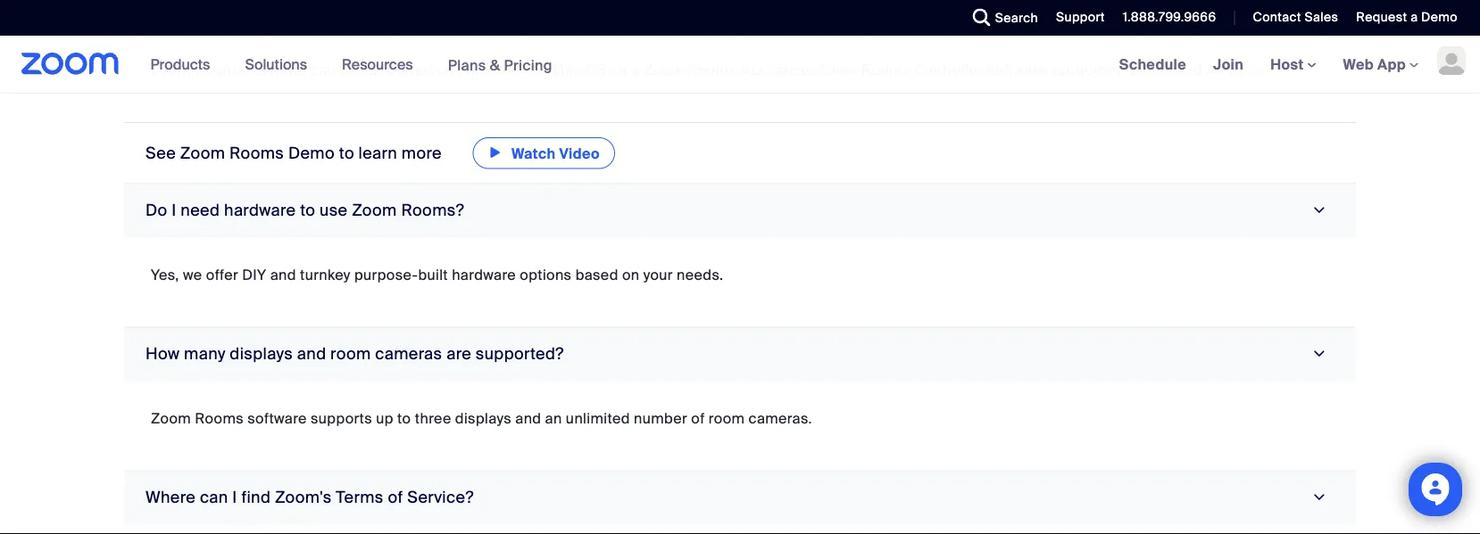 Task type: locate. For each thing, give the bounding box(es) containing it.
offer
[[206, 266, 238, 284]]

zoom inside 'dropdown button'
[[352, 200, 397, 221]]

host button
[[1271, 55, 1317, 74]]

room inside how many displays and room cameras are supported? dropdown button
[[330, 344, 371, 365]]

rooms left the appliance;
[[688, 61, 737, 79]]

0 horizontal spatial supported
[[361, 61, 433, 79]]

hardware
[[224, 200, 296, 221], [452, 266, 516, 284]]

os, left or
[[586, 61, 610, 79]]

1 right image from the top
[[1308, 203, 1332, 219]]

zoom right see at the top left of page
[[180, 143, 225, 164]]

zoom's
[[275, 488, 332, 509]]

pricing
[[504, 56, 553, 74]]

0 horizontal spatial hardware
[[224, 200, 296, 221]]

zoom logo image
[[21, 53, 119, 75]]

of inside dropdown button
[[388, 488, 403, 509]]

room left cameras.
[[709, 409, 745, 428]]

support
[[1056, 9, 1105, 25]]

controller
[[914, 61, 983, 79]]

0 vertical spatial right image
[[1308, 203, 1332, 219]]

zoom
[[151, 61, 191, 79], [644, 61, 684, 79], [818, 61, 858, 79], [180, 143, 225, 164], [352, 200, 397, 221], [151, 409, 191, 428]]

2 vertical spatial to
[[397, 409, 411, 428]]

contact
[[1253, 9, 1302, 25]]

based
[[576, 266, 619, 284]]

yes,
[[151, 266, 179, 284]]

to inside 'dropdown button'
[[300, 200, 316, 221]]

support link
[[1043, 0, 1110, 36], [1056, 9, 1105, 25]]

1 horizontal spatial displays
[[455, 409, 512, 428]]

video
[[559, 145, 600, 163]]

0 vertical spatial displays
[[230, 344, 293, 365]]

0 vertical spatial i
[[172, 200, 176, 221]]

zoom right the use
[[352, 200, 397, 221]]

0 horizontal spatial demo
[[288, 143, 335, 164]]

2 horizontal spatial to
[[397, 409, 411, 428]]

2 os, from the left
[[586, 61, 610, 79]]

up
[[376, 409, 394, 428]]

0 horizontal spatial room
[[330, 344, 371, 365]]

supported
[[361, 61, 433, 79], [1050, 61, 1122, 79]]

1 horizontal spatial room
[[709, 409, 745, 428]]

plans & pricing link
[[448, 56, 553, 74], [448, 56, 553, 74]]

an
[[545, 409, 562, 428]]

0 vertical spatial of
[[691, 409, 705, 428]]

1 vertical spatial a
[[632, 61, 640, 79]]

products
[[151, 55, 210, 74]]

how
[[146, 344, 180, 365]]

i left 'find' at left bottom
[[232, 488, 237, 509]]

on
[[437, 61, 454, 79], [622, 266, 640, 284]]

i inside dropdown button
[[232, 488, 237, 509]]

to
[[339, 143, 354, 164], [300, 200, 316, 221], [397, 409, 411, 428]]

right image for how many displays and room cameras are supported?
[[1308, 346, 1332, 363]]

hardware right need
[[224, 200, 296, 221]]

request a demo link
[[1343, 0, 1481, 36], [1357, 9, 1458, 25]]

software left supports at the left bottom
[[248, 409, 307, 428]]

web
[[1344, 55, 1374, 74]]

1.888.799.9666
[[1123, 9, 1217, 25]]

1 vertical spatial to
[[300, 200, 316, 221]]

turnkey
[[300, 266, 351, 284]]

can left 'find' at left bottom
[[200, 488, 228, 509]]

meetings navigation
[[1106, 36, 1481, 94]]

0 vertical spatial room
[[330, 344, 371, 365]]

1.888.799.9666 button up schedule
[[1110, 0, 1221, 36]]

i
[[172, 200, 176, 221], [232, 488, 237, 509]]

banner
[[0, 36, 1481, 94]]

software
[[248, 61, 307, 79], [987, 61, 1047, 79], [248, 409, 307, 428]]

appliance;
[[741, 61, 814, 79]]

sales
[[1305, 9, 1339, 25]]

1 vertical spatial can
[[200, 488, 228, 509]]

0 horizontal spatial to
[[300, 200, 316, 221]]

hardware right built
[[452, 266, 516, 284]]

os,
[[524, 61, 548, 79], [586, 61, 610, 79]]

1 vertical spatial on
[[622, 266, 640, 284]]

1 horizontal spatial to
[[339, 143, 354, 164]]

demo
[[1422, 9, 1458, 25], [288, 143, 335, 164]]

right image for do i need hardware to use zoom rooms?
[[1308, 203, 1332, 219]]

0 vertical spatial hardware
[[224, 200, 296, 221]]

cameras
[[375, 344, 442, 365]]

yes, we offer diy and turnkey purpose-built hardware options based on your needs.
[[151, 266, 724, 284]]

1 horizontal spatial of
[[691, 409, 705, 428]]

ios
[[1148, 61, 1173, 79]]

1 vertical spatial right image
[[1308, 346, 1332, 363]]

be
[[340, 61, 358, 79]]

2 right image from the top
[[1308, 346, 1332, 363]]

and up supports at the left bottom
[[297, 344, 326, 365]]

i inside 'dropdown button'
[[172, 200, 176, 221]]

needs.
[[677, 266, 724, 284]]

1 vertical spatial demo
[[288, 143, 335, 164]]

and right the diy
[[270, 266, 296, 284]]

1 horizontal spatial demo
[[1422, 9, 1458, 25]]

rooms
[[195, 61, 244, 79], [688, 61, 737, 79], [862, 61, 911, 79], [229, 143, 284, 164], [195, 409, 244, 428]]

0 horizontal spatial i
[[172, 200, 176, 221]]

demo up "profile picture"
[[1422, 9, 1458, 25]]

can
[[311, 61, 336, 79], [200, 488, 228, 509]]

displays right many
[[230, 344, 293, 365]]

right image
[[1308, 203, 1332, 219], [1308, 346, 1332, 363]]

0 vertical spatial to
[[339, 143, 354, 164]]

rooms left controller
[[862, 61, 911, 79]]

1 horizontal spatial os,
[[586, 61, 610, 79]]

0 vertical spatial can
[[311, 61, 336, 79]]

number
[[634, 409, 688, 428]]

displays
[[230, 344, 293, 365], [455, 409, 512, 428]]

contact sales link
[[1240, 0, 1343, 36], [1253, 9, 1339, 25]]

of
[[691, 409, 705, 428], [388, 488, 403, 509]]

displays right three
[[455, 409, 512, 428]]

where can i find zoom's terms of service?
[[146, 488, 474, 509]]

displays inside how many displays and room cameras are supported? dropdown button
[[230, 344, 293, 365]]

on left your
[[622, 266, 640, 284]]

a right or
[[632, 61, 640, 79]]

software left be
[[248, 61, 307, 79]]

to left the use
[[300, 200, 316, 221]]

to left learn
[[339, 143, 354, 164]]

2 supported from the left
[[1050, 61, 1122, 79]]

a
[[1411, 9, 1418, 25], [632, 61, 640, 79]]

on left the windows
[[437, 61, 454, 79]]

of right number
[[691, 409, 705, 428]]

are
[[447, 344, 472, 365]]

1 horizontal spatial on
[[622, 266, 640, 284]]

see
[[146, 143, 176, 164]]

request
[[1357, 9, 1408, 25]]

os, left mac
[[524, 61, 548, 79]]

schedule link
[[1106, 36, 1200, 93]]

1 horizontal spatial supported
[[1050, 61, 1122, 79]]

supported left for on the right top
[[1050, 61, 1122, 79]]

1 vertical spatial i
[[232, 488, 237, 509]]

a right the request
[[1411, 9, 1418, 25]]

0 vertical spatial on
[[437, 61, 454, 79]]

room left cameras
[[330, 344, 371, 365]]

1 vertical spatial hardware
[[452, 266, 516, 284]]

1 vertical spatial of
[[388, 488, 403, 509]]

1.888.799.9666 button
[[1110, 0, 1221, 36], [1123, 9, 1217, 25]]

0 horizontal spatial displays
[[230, 344, 293, 365]]

1 vertical spatial displays
[[455, 409, 512, 428]]

1 horizontal spatial can
[[311, 61, 336, 79]]

supported right be
[[361, 61, 433, 79]]

resources
[[342, 55, 413, 74]]

hardware inside 'dropdown button'
[[224, 200, 296, 221]]

1 horizontal spatial i
[[232, 488, 237, 509]]

0 vertical spatial demo
[[1422, 9, 1458, 25]]

0 horizontal spatial can
[[200, 488, 228, 509]]

and right ios at the right top of the page
[[1177, 61, 1203, 79]]

demo up do i need hardware to use zoom rooms?
[[288, 143, 335, 164]]

i right 'do'
[[172, 200, 176, 221]]

0 horizontal spatial os,
[[524, 61, 548, 79]]

of right terms
[[388, 488, 403, 509]]

right image inside how many displays and room cameras are supported? dropdown button
[[1308, 346, 1332, 363]]

0 horizontal spatial on
[[437, 61, 454, 79]]

can left be
[[311, 61, 336, 79]]

right image
[[1308, 490, 1332, 506]]

do
[[146, 200, 168, 221]]

right image inside do i need hardware to use zoom rooms? 'dropdown button'
[[1308, 203, 1332, 219]]

to right up
[[397, 409, 411, 428]]

watch video
[[512, 145, 600, 163]]

1 horizontal spatial a
[[1411, 9, 1418, 25]]

do i need hardware to use zoom rooms?
[[146, 200, 464, 221]]

0 horizontal spatial of
[[388, 488, 403, 509]]

to for demo
[[339, 143, 354, 164]]

and inside dropdown button
[[297, 344, 326, 365]]



Task type: vqa. For each thing, say whether or not it's contained in the screenshot.
Whiteboard Retention element
no



Task type: describe. For each thing, give the bounding box(es) containing it.
your
[[644, 266, 673, 284]]

1 horizontal spatial hardware
[[452, 266, 516, 284]]

service?
[[407, 488, 474, 509]]

we
[[183, 266, 202, 284]]

1 supported from the left
[[361, 61, 433, 79]]

many
[[184, 344, 226, 365]]

rooms down many
[[195, 409, 244, 428]]

android.
[[1206, 61, 1265, 79]]

software down search
[[987, 61, 1047, 79]]

schedule
[[1120, 55, 1187, 74]]

product information navigation
[[137, 36, 566, 94]]

plans
[[448, 56, 486, 74]]

see zoom rooms demo to learn more
[[146, 143, 446, 164]]

do i need hardware to use zoom rooms? button
[[124, 184, 1356, 238]]

zoom up see at the top left of page
[[151, 61, 191, 79]]

watch video link
[[473, 138, 615, 169]]

supports
[[311, 409, 372, 428]]

rooms up do i need hardware to use zoom rooms?
[[229, 143, 284, 164]]

search
[[995, 9, 1039, 26]]

terms
[[336, 488, 384, 509]]

&
[[490, 56, 500, 74]]

solutions
[[245, 55, 307, 74]]

diy
[[242, 266, 267, 284]]

where can i find zoom's terms of service? button
[[124, 472, 1356, 526]]

how many displays and room cameras are supported? button
[[124, 328, 1356, 382]]

software for zoom rooms software can be supported on windows os, mac os, or a zoom rooms appliance; zoom rooms controller software supported for ios and android.
[[248, 61, 307, 79]]

for
[[1126, 61, 1144, 79]]

where
[[146, 488, 196, 509]]

use
[[320, 200, 348, 221]]

join
[[1214, 55, 1244, 74]]

learn
[[359, 143, 398, 164]]

mac
[[552, 61, 582, 79]]

supported?
[[476, 344, 564, 365]]

join link
[[1200, 36, 1257, 93]]

options
[[520, 266, 572, 284]]

zoom down how
[[151, 409, 191, 428]]

zoom right or
[[644, 61, 684, 79]]

1.888.799.9666 button up the schedule link
[[1123, 9, 1217, 25]]

how many displays and room cameras are supported?
[[146, 344, 564, 365]]

plans & pricing
[[448, 56, 553, 74]]

to for hardware
[[300, 200, 316, 221]]

unlimited
[[566, 409, 630, 428]]

host
[[1271, 55, 1308, 74]]

1 os, from the left
[[524, 61, 548, 79]]

windows
[[458, 61, 520, 79]]

need
[[181, 200, 220, 221]]

can inside dropdown button
[[200, 488, 228, 509]]

1 vertical spatial room
[[709, 409, 745, 428]]

cameras.
[[749, 409, 813, 428]]

rooms?
[[401, 200, 464, 221]]

rooms left solutions
[[195, 61, 244, 79]]

banner containing products
[[0, 36, 1481, 94]]

web app button
[[1344, 55, 1419, 74]]

0 horizontal spatial a
[[632, 61, 640, 79]]

zoom rooms software supports up to three displays and an unlimited number of room cameras.
[[151, 409, 813, 428]]

play image
[[488, 142, 503, 163]]

software for zoom rooms software supports up to three displays and an unlimited number of room cameras.
[[248, 409, 307, 428]]

watch
[[512, 145, 556, 163]]

and left an
[[516, 409, 542, 428]]

built
[[418, 266, 448, 284]]

solutions button
[[245, 36, 315, 93]]

or
[[614, 61, 628, 79]]

search button
[[960, 0, 1043, 36]]

profile picture image
[[1438, 46, 1466, 75]]

resources button
[[342, 36, 421, 93]]

products button
[[151, 36, 218, 93]]

zoom right the appliance;
[[818, 61, 858, 79]]

zoom rooms software can be supported on windows os, mac os, or a zoom rooms appliance; zoom rooms controller software supported for ios and android.
[[151, 61, 1265, 79]]

contact sales
[[1253, 9, 1339, 25]]

web app
[[1344, 55, 1406, 74]]

more
[[402, 143, 442, 164]]

0 vertical spatial a
[[1411, 9, 1418, 25]]

find
[[241, 488, 271, 509]]

request a demo
[[1357, 9, 1458, 25]]

app
[[1378, 55, 1406, 74]]

purpose-
[[354, 266, 418, 284]]

three
[[415, 409, 451, 428]]



